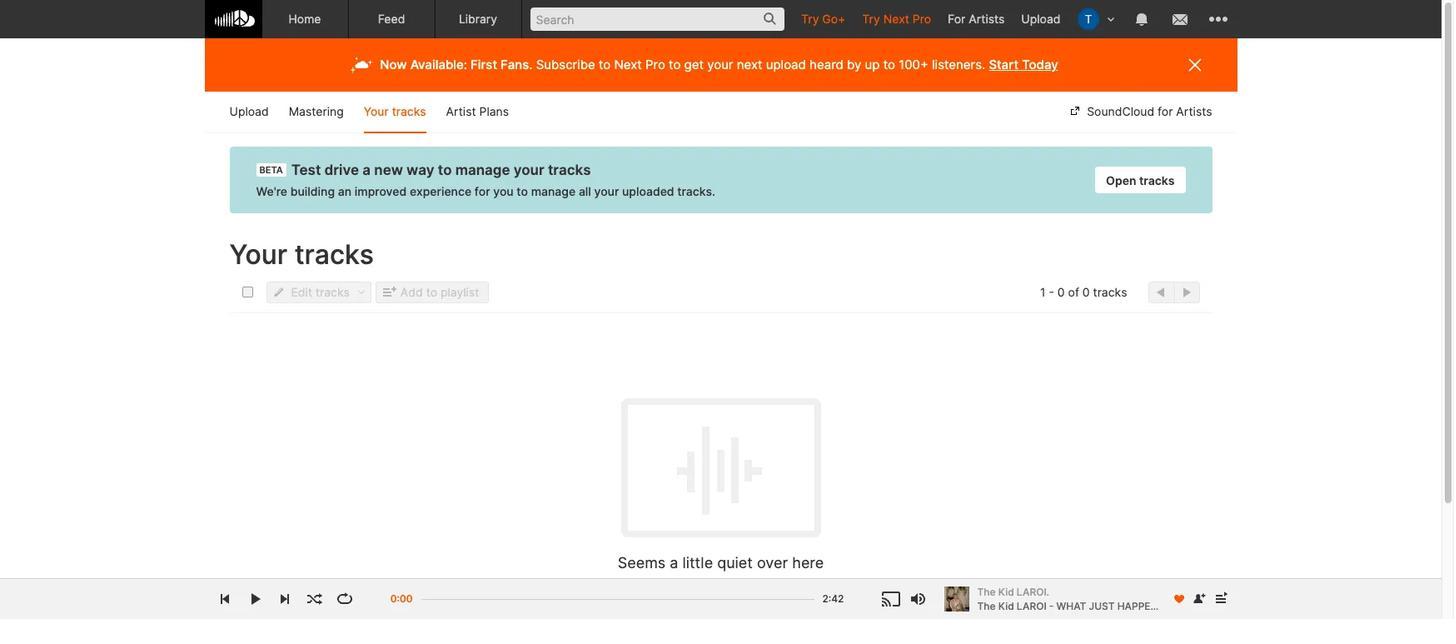 Task type: describe. For each thing, give the bounding box(es) containing it.
share
[[694, 579, 725, 593]]

tracks inside open tracks link
[[1140, 173, 1175, 187]]

track
[[648, 579, 676, 593]]

to right up
[[884, 57, 896, 72]]

little
[[683, 554, 713, 571]]

1 - from the top
[[1049, 285, 1055, 299]]

tara schultz's avatar element
[[1078, 8, 1099, 30]]

get
[[684, 57, 704, 72]]

for artists
[[948, 12, 1005, 26]]

0 vertical spatial pro
[[913, 12, 931, 26]]

tracks inside edit tracks popup button
[[316, 285, 350, 299]]

1 vertical spatial pro
[[646, 57, 666, 72]]

seems
[[618, 554, 666, 571]]

the kid laroi. link
[[978, 585, 1163, 599]]

to right subscribe
[[599, 57, 611, 72]]

drive
[[325, 162, 359, 178]]

a inside beta test drive a new way to manage your tracks we're building an improved experience for you to manage all your uploaded tracks.
[[363, 162, 371, 178]]

way
[[407, 162, 435, 178]]

we're
[[256, 184, 287, 198]]

uploaded
[[622, 184, 675, 198]]

try for try go+
[[801, 12, 819, 26]]

try next pro
[[863, 12, 931, 26]]

your tracks link
[[364, 92, 426, 133]]

all
[[579, 184, 591, 198]]

seems a little quiet over here upload a track to share it with your followers.
[[595, 554, 847, 593]]

tracks.
[[678, 184, 716, 198]]

1
[[1041, 285, 1046, 299]]

available:
[[410, 57, 467, 72]]

here
[[793, 554, 824, 571]]

first
[[471, 57, 497, 72]]

2 the from the top
[[978, 599, 996, 612]]

upload a track to share it with your followers. link
[[595, 579, 847, 594]]

0 vertical spatial manage
[[455, 162, 510, 178]]

it
[[728, 579, 735, 593]]

today
[[1022, 57, 1059, 72]]

tracks up 'edit tracks'
[[295, 238, 374, 271]]

for artists link
[[940, 0, 1013, 37]]

library link
[[435, 0, 522, 38]]

- inside the kid laroi. the kid laroi - what just happened
[[1050, 599, 1054, 612]]

fans.
[[501, 57, 533, 72]]

1 vertical spatial a
[[670, 554, 679, 571]]

1 - 0 of 0 tracks
[[1041, 285, 1128, 299]]

start today link
[[989, 57, 1059, 72]]

edit
[[291, 285, 312, 299]]

subscribe
[[536, 57, 595, 72]]

library
[[459, 12, 497, 26]]

to inside seems a little quiet over here upload a track to share it with your followers.
[[679, 579, 690, 593]]

to inside button
[[426, 285, 437, 299]]

upload
[[766, 57, 806, 72]]

your inside your tracks 'link'
[[364, 104, 389, 118]]

what
[[1057, 599, 1087, 612]]

artist plans
[[446, 104, 509, 118]]

2 kid from the top
[[999, 599, 1014, 612]]

add to playlist
[[401, 285, 479, 299]]

0 vertical spatial upload link
[[1013, 0, 1069, 37]]

beta test drive a new way to manage your tracks we're building an improved experience for you to manage all your uploaded tracks.
[[256, 162, 716, 198]]

start
[[989, 57, 1019, 72]]

edit tracks
[[291, 285, 350, 299]]

of
[[1069, 285, 1080, 299]]

to up experience at top
[[438, 162, 452, 178]]

to left get
[[669, 57, 681, 72]]

edit tracks button
[[266, 282, 371, 303]]

artist plans link
[[446, 92, 509, 133]]

the kid laroi - what just happened link
[[978, 599, 1172, 614]]

with
[[738, 579, 762, 593]]

the kid laroi. the kid laroi - what just happened
[[978, 585, 1172, 612]]

0 horizontal spatial next
[[614, 57, 642, 72]]

open tracks link
[[1096, 167, 1186, 193]]

open
[[1106, 173, 1137, 187]]

now
[[380, 57, 407, 72]]

just
[[1089, 599, 1115, 612]]

improved
[[355, 184, 407, 198]]

try next pro link
[[854, 0, 940, 37]]

1 vertical spatial artists
[[1177, 104, 1213, 118]]

listeners.
[[932, 57, 986, 72]]

add to playlist button
[[376, 282, 489, 303]]

mastering
[[289, 104, 344, 118]]

next
[[737, 57, 763, 72]]

plans
[[479, 104, 509, 118]]

1 horizontal spatial manage
[[531, 184, 576, 198]]



Task type: vqa. For each thing, say whether or not it's contained in the screenshot.
Try Go+ link
yes



Task type: locate. For each thing, give the bounding box(es) containing it.
next up image
[[1211, 589, 1231, 609]]

upload
[[1022, 12, 1061, 26], [230, 104, 269, 118], [595, 579, 635, 593]]

you
[[493, 184, 514, 198]]

1 vertical spatial upload
[[230, 104, 269, 118]]

1 vertical spatial the
[[978, 599, 996, 612]]

feed
[[378, 12, 405, 26]]

for right soundcloud at the top right of the page
[[1158, 104, 1173, 118]]

1 horizontal spatial for
[[1158, 104, 1173, 118]]

over
[[757, 554, 788, 571]]

0 horizontal spatial try
[[801, 12, 819, 26]]

try go+
[[801, 12, 846, 26]]

a
[[363, 162, 371, 178], [670, 554, 679, 571], [638, 579, 644, 593]]

0 vertical spatial the
[[978, 585, 996, 598]]

try left go+
[[801, 12, 819, 26]]

0 horizontal spatial your
[[230, 238, 288, 271]]

try inside 'link'
[[801, 12, 819, 26]]

pro
[[913, 12, 931, 26], [646, 57, 666, 72]]

1 the from the top
[[978, 585, 996, 598]]

test
[[291, 162, 321, 178]]

by
[[847, 57, 862, 72]]

try
[[801, 12, 819, 26], [863, 12, 880, 26]]

next up 100+
[[884, 12, 910, 26]]

tracks down now
[[392, 104, 426, 118]]

1 horizontal spatial upload link
[[1013, 0, 1069, 37]]

beta
[[260, 164, 283, 176]]

home
[[289, 12, 321, 26]]

0 vertical spatial artists
[[969, 12, 1005, 26]]

1 vertical spatial upload link
[[230, 92, 269, 133]]

upload up today
[[1022, 12, 1061, 26]]

- right "1"
[[1049, 285, 1055, 299]]

your down now
[[364, 104, 389, 118]]

1 vertical spatial your tracks
[[230, 238, 374, 271]]

2 horizontal spatial a
[[670, 554, 679, 571]]

your tracks up edit
[[230, 238, 374, 271]]

artists
[[969, 12, 1005, 26], [1177, 104, 1213, 118]]

now available: first fans. subscribe to next pro to get your next upload heard by up to 100+ listeners. start today
[[380, 57, 1059, 72]]

heard
[[810, 57, 844, 72]]

your tracks
[[364, 104, 426, 118], [230, 238, 374, 271]]

1 try from the left
[[801, 12, 819, 26]]

upload up beta
[[230, 104, 269, 118]]

0 vertical spatial next
[[884, 12, 910, 26]]

soundcloud
[[1087, 104, 1155, 118]]

tracks up all
[[548, 162, 591, 178]]

home link
[[262, 0, 349, 38]]

for inside beta test drive a new way to manage your tracks we're building an improved experience for you to manage all your uploaded tracks.
[[475, 184, 490, 198]]

a left little
[[670, 554, 679, 571]]

1 horizontal spatial try
[[863, 12, 880, 26]]

kid left 'laroi'
[[999, 599, 1014, 612]]

0 vertical spatial your tracks
[[364, 104, 426, 118]]

1 horizontal spatial pro
[[913, 12, 931, 26]]

upload link up today
[[1013, 0, 1069, 37]]

pro left get
[[646, 57, 666, 72]]

100+
[[899, 57, 929, 72]]

1 vertical spatial manage
[[531, 184, 576, 198]]

2 try from the left
[[863, 12, 880, 26]]

next down search search box
[[614, 57, 642, 72]]

artists right soundcloud at the top right of the page
[[1177, 104, 1213, 118]]

your
[[707, 57, 734, 72], [514, 162, 545, 178], [594, 184, 619, 198], [765, 579, 790, 593]]

kid
[[999, 585, 1014, 598], [999, 599, 1014, 612]]

0:00
[[391, 592, 413, 605]]

a left track
[[638, 579, 644, 593]]

artist
[[446, 104, 476, 118]]

0 vertical spatial kid
[[999, 585, 1014, 598]]

to right 'add'
[[426, 285, 437, 299]]

your inside seems a little quiet over here upload a track to share it with your followers.
[[765, 579, 790, 593]]

for
[[1158, 104, 1173, 118], [475, 184, 490, 198]]

new
[[374, 162, 403, 178]]

1 vertical spatial for
[[475, 184, 490, 198]]

happened
[[1118, 599, 1172, 612]]

to right you on the top left
[[517, 184, 528, 198]]

0 horizontal spatial artists
[[969, 12, 1005, 26]]

1 vertical spatial -
[[1050, 599, 1054, 612]]

kid left laroi.
[[999, 585, 1014, 598]]

tracks right of
[[1094, 285, 1128, 299]]

1 vertical spatial next
[[614, 57, 642, 72]]

try go+ link
[[793, 0, 854, 37]]

None search field
[[522, 0, 793, 37]]

tracks right edit
[[316, 285, 350, 299]]

manage left all
[[531, 184, 576, 198]]

0 vertical spatial your
[[364, 104, 389, 118]]

the kid laroi - what just happened element
[[944, 587, 969, 612]]

upload link
[[1013, 0, 1069, 37], [230, 92, 269, 133]]

soundcloud for artists link
[[1069, 92, 1213, 133]]

1 horizontal spatial a
[[638, 579, 644, 593]]

to
[[599, 57, 611, 72], [669, 57, 681, 72], [884, 57, 896, 72], [438, 162, 452, 178], [517, 184, 528, 198], [426, 285, 437, 299], [679, 579, 690, 593]]

your down we're
[[230, 238, 288, 271]]

- right 'laroi'
[[1050, 599, 1054, 612]]

tracks inside beta test drive a new way to manage your tracks we're building an improved experience for you to manage all your uploaded tracks.
[[548, 162, 591, 178]]

try right go+
[[863, 12, 880, 26]]

1 horizontal spatial 0
[[1083, 285, 1090, 299]]

followers.
[[793, 579, 847, 593]]

2 horizontal spatial upload
[[1022, 12, 1061, 26]]

to right track
[[679, 579, 690, 593]]

for left you on the top left
[[475, 184, 490, 198]]

experience
[[410, 184, 472, 198]]

1 0 from the left
[[1058, 285, 1065, 299]]

laroi
[[1017, 599, 1047, 612]]

2 - from the top
[[1050, 599, 1054, 612]]

pro left for
[[913, 12, 931, 26]]

-
[[1049, 285, 1055, 299], [1050, 599, 1054, 612]]

upload inside seems a little quiet over here upload a track to share it with your followers.
[[595, 579, 635, 593]]

try for try next pro
[[863, 12, 880, 26]]

1 horizontal spatial your
[[364, 104, 389, 118]]

mastering link
[[289, 92, 344, 133]]

1 vertical spatial kid
[[999, 599, 1014, 612]]

quiet
[[717, 554, 753, 571]]

0 vertical spatial a
[[363, 162, 371, 178]]

1 horizontal spatial artists
[[1177, 104, 1213, 118]]

0 horizontal spatial a
[[363, 162, 371, 178]]

tracks
[[392, 104, 426, 118], [548, 162, 591, 178], [1140, 173, 1175, 187], [295, 238, 374, 271], [316, 285, 350, 299], [1094, 285, 1128, 299]]

artists right for
[[969, 12, 1005, 26]]

2 0 from the left
[[1083, 285, 1090, 299]]

1 horizontal spatial next
[[884, 12, 910, 26]]

0 horizontal spatial 0
[[1058, 285, 1065, 299]]

your
[[364, 104, 389, 118], [230, 238, 288, 271]]

upload link up beta
[[230, 92, 269, 133]]

tracks right open
[[1140, 173, 1175, 187]]

0
[[1058, 285, 1065, 299], [1083, 285, 1090, 299]]

for
[[948, 12, 966, 26]]

soundcloud for artists
[[1087, 104, 1213, 118]]

0 horizontal spatial upload
[[230, 104, 269, 118]]

go+
[[823, 12, 846, 26]]

2:42
[[823, 592, 844, 605]]

feed link
[[349, 0, 435, 38]]

building
[[291, 184, 335, 198]]

add
[[401, 285, 423, 299]]

0 vertical spatial for
[[1158, 104, 1173, 118]]

1 horizontal spatial upload
[[595, 579, 635, 593]]

a left new
[[363, 162, 371, 178]]

Search search field
[[530, 7, 785, 31]]

0 left of
[[1058, 285, 1065, 299]]

0 horizontal spatial for
[[475, 184, 490, 198]]

your tracks down now
[[364, 104, 426, 118]]

tracks inside your tracks 'link'
[[392, 104, 426, 118]]

0 horizontal spatial manage
[[455, 162, 510, 178]]

progress bar
[[421, 591, 814, 618]]

0 horizontal spatial upload link
[[230, 92, 269, 133]]

up
[[865, 57, 880, 72]]

1 vertical spatial your
[[230, 238, 288, 271]]

an
[[338, 184, 352, 198]]

manage up you on the top left
[[455, 162, 510, 178]]

1 kid from the top
[[999, 585, 1014, 598]]

laroi.
[[1017, 585, 1050, 598]]

upload down seems
[[595, 579, 635, 593]]

open tracks
[[1106, 173, 1175, 187]]

2 vertical spatial upload
[[595, 579, 635, 593]]

0 vertical spatial -
[[1049, 285, 1055, 299]]

0 vertical spatial upload
[[1022, 12, 1061, 26]]

2 vertical spatial a
[[638, 579, 644, 593]]

manage
[[455, 162, 510, 178], [531, 184, 576, 198]]

next
[[884, 12, 910, 26], [614, 57, 642, 72]]

0 horizontal spatial pro
[[646, 57, 666, 72]]

0 right of
[[1083, 285, 1090, 299]]

the
[[978, 585, 996, 598], [978, 599, 996, 612]]

playlist
[[441, 285, 479, 299]]



